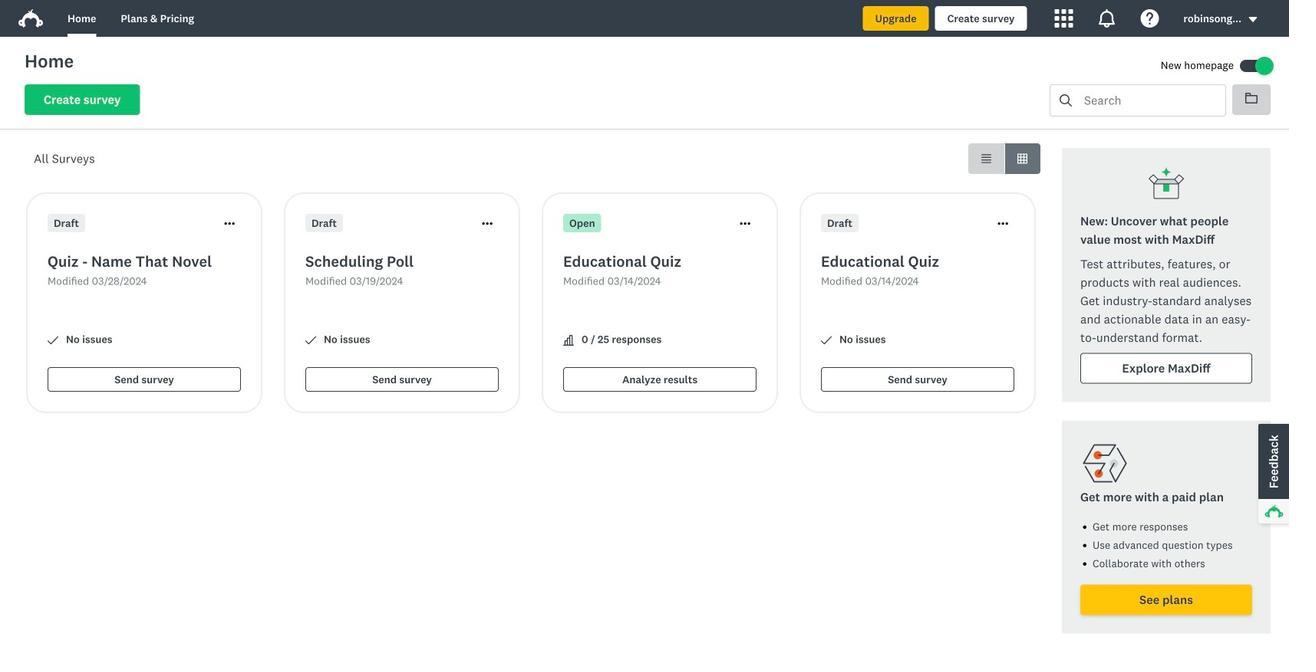 Task type: locate. For each thing, give the bounding box(es) containing it.
search image
[[1060, 94, 1072, 107], [1060, 94, 1072, 107]]

folders image
[[1246, 92, 1258, 104], [1246, 93, 1258, 104]]

0 horizontal spatial no issues image
[[48, 335, 58, 346]]

1 horizontal spatial no issues image
[[305, 335, 316, 346]]

response count image
[[563, 335, 574, 346]]

1 brand logo image from the top
[[18, 6, 43, 31]]

products icon image
[[1055, 9, 1073, 28], [1055, 9, 1073, 28]]

max diff icon image
[[1148, 167, 1185, 203]]

2 folders image from the top
[[1246, 93, 1258, 104]]

2 no issues image from the left
[[305, 335, 316, 346]]

brand logo image
[[18, 6, 43, 31], [18, 9, 43, 28]]

group
[[969, 144, 1041, 174]]

no issues image
[[48, 335, 58, 346], [305, 335, 316, 346]]

Search text field
[[1072, 85, 1226, 116]]

help icon image
[[1141, 9, 1159, 28]]

dropdown arrow icon image
[[1248, 14, 1259, 25], [1249, 17, 1257, 22]]



Task type: describe. For each thing, give the bounding box(es) containing it.
1 folders image from the top
[[1246, 92, 1258, 104]]

1 no issues image from the left
[[48, 335, 58, 346]]

2 brand logo image from the top
[[18, 9, 43, 28]]

notification center icon image
[[1098, 9, 1116, 28]]

response count image
[[563, 335, 574, 346]]

no issues image
[[821, 335, 832, 346]]

response based pricing icon image
[[1081, 439, 1130, 488]]



Task type: vqa. For each thing, say whether or not it's contained in the screenshot.
Search text box
yes



